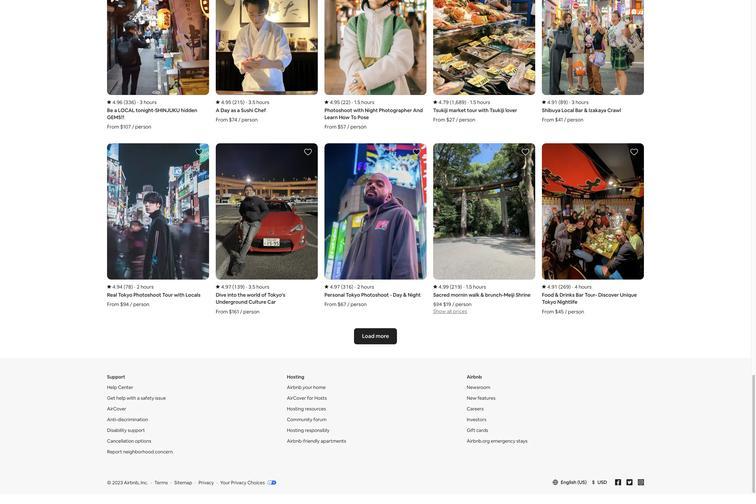 Task type: describe. For each thing, give the bounding box(es) containing it.
be a local tonight-shinjuku hidden gems‼ from $107 / person
[[107, 107, 197, 130]]

navigate to twitter image
[[627, 479, 633, 485]]

/ inside dive into the world of tokyo's underground culture car from $161 / person
[[240, 308, 242, 315]]

· for 4.91 (89)
[[570, 99, 571, 105]]

photoshoot with night photographer and learn how to pose group
[[325, 0, 427, 130]]

from inside personal tokyo photoshoot - day & night from $67 / person
[[325, 301, 337, 308]]

disability
[[107, 427, 127, 433]]

world
[[247, 292, 261, 298]]

· 3.5 hours for 4.95 (215)
[[246, 99, 269, 105]]

hosts
[[315, 395, 327, 401]]

a day as a sushi chef from $74 / person
[[216, 107, 266, 123]]

airbnb your home
[[287, 384, 326, 390]]

nightlife
[[558, 299, 578, 305]]

hours for 4.95 (22)
[[362, 99, 375, 105]]

4.96 out of 5 average rating,  336 reviews image
[[107, 99, 136, 105]]

get
[[107, 395, 115, 401]]

navigate to facebook image
[[616, 479, 622, 485]]

airbnb for airbnb your home
[[287, 384, 302, 390]]

· for 4.97 (316)
[[355, 284, 356, 290]]

1.5 inside sacred mornin walk & brunch-meiji shrine group
[[466, 284, 472, 290]]

hosting for hosting
[[287, 374, 304, 380]]

careers
[[467, 406, 484, 412]]

$67
[[338, 301, 346, 308]]

-
[[390, 292, 392, 298]]

report neighborhood concern
[[107, 449, 173, 455]]

as
[[231, 107, 236, 113]]

(219)
[[450, 284, 462, 290]]

with inside tsukiji market tour with tsukiji lover from $27 / person
[[479, 107, 489, 113]]

support
[[128, 427, 145, 433]]

4.79 out of 5 average rating,  1,689 reviews image
[[434, 99, 467, 105]]

dive into the world of tokyo's underground culture car from $161 / person
[[216, 292, 285, 315]]

4.97 for 4.97 (316)
[[330, 284, 340, 290]]

· for 4.96 (336)
[[137, 99, 138, 105]]

4.79 (1,689)
[[439, 99, 467, 105]]

$45
[[555, 308, 564, 315]]

$57
[[338, 124, 346, 130]]

· for 4.97 (139)
[[246, 284, 247, 290]]

inc.
[[141, 480, 148, 486]]

$107
[[120, 124, 131, 130]]

to
[[351, 114, 357, 121]]

gift cards
[[467, 427, 488, 433]]

tour
[[162, 292, 173, 298]]

anti-discrimination
[[107, 417, 148, 423]]

· 3 hours for tonight-
[[137, 99, 157, 105]]

report
[[107, 449, 122, 455]]

shinjuku
[[155, 107, 180, 113]]

· for 4.94 (78)
[[134, 284, 136, 290]]

hours for 4.96 (336)
[[144, 99, 157, 105]]

dive
[[216, 292, 226, 298]]

· 1.5 hours for tour
[[468, 99, 491, 105]]

all
[[447, 308, 452, 315]]

the
[[238, 292, 246, 298]]

(1,689)
[[450, 99, 467, 105]]

discrimination
[[118, 417, 148, 423]]

3 for (336)
[[140, 99, 143, 105]]

new features
[[467, 395, 496, 401]]

choices
[[248, 480, 265, 486]]

person inside food & drinks bar tour- discover unique tokyo nightlife from $45 / person
[[568, 308, 585, 315]]

person inside personal tokyo photoshoot - day & night from $67 / person
[[351, 301, 367, 308]]

aircover for aircover for hosts
[[287, 395, 306, 401]]

a day as a sushi chef group
[[216, 0, 318, 123]]

a inside be a local tonight-shinjuku hidden gems‼ from $107 / person
[[114, 107, 117, 113]]

person inside photoshoot with night photographer and learn how to pose from $57 / person
[[351, 124, 367, 130]]

local
[[562, 107, 575, 113]]

1 privacy from the left
[[199, 480, 214, 486]]

safety
[[141, 395, 154, 401]]

add to wishlist image for person
[[304, 148, 312, 156]]

food & drinks bar tour- discover unique tokyo nightlife group
[[542, 144, 644, 315]]

your privacy choices
[[220, 480, 265, 486]]

/ inside real tokyo photoshoot tour with locals from $94 / person
[[130, 301, 132, 308]]

photographer
[[379, 107, 412, 113]]

locals
[[186, 292, 201, 298]]

person inside be a local tonight-shinjuku hidden gems‼ from $107 / person
[[135, 124, 151, 130]]

· right the inc. on the bottom left of page
[[151, 480, 152, 486]]

· 4 hours
[[573, 284, 592, 290]]

and
[[413, 107, 423, 113]]

chef
[[255, 107, 266, 113]]

· for 4.99 (219)
[[464, 284, 465, 290]]

4.79
[[439, 99, 449, 105]]

1 tsukiji from the left
[[434, 107, 448, 113]]

anti-
[[107, 417, 118, 423]]

3.5 for 4.97 (139)
[[249, 284, 255, 290]]

· 1.5 hours for night
[[352, 99, 375, 105]]

food
[[542, 292, 554, 298]]

real tokyo photoshoot tour with locals from $94 / person
[[107, 292, 201, 308]]

izakaya
[[589, 107, 607, 113]]

4.94 out of 5 average rating,  78 reviews image
[[107, 284, 133, 290]]

from inside photoshoot with night photographer and learn how to pose from $57 / person
[[325, 124, 337, 130]]

2 for 4.97 (316)
[[357, 284, 360, 290]]

4.91 (89)
[[548, 99, 568, 105]]

hours for 4.79 (1,689)
[[478, 99, 491, 105]]

4.95 for 4.95 (22)
[[330, 99, 340, 105]]

help center link
[[107, 384, 133, 390]]

how
[[339, 114, 350, 121]]

& inside sacred mornin walk & brunch-meiji shrine $24 $19 / person show all prices
[[481, 292, 484, 298]]

drinks
[[560, 292, 575, 298]]

4.91 for 4.91 (89)
[[548, 99, 558, 105]]

gems‼
[[107, 114, 124, 121]]

help
[[107, 384, 117, 390]]

real
[[107, 292, 117, 298]]

be
[[107, 107, 113, 113]]

4.96
[[112, 99, 123, 105]]

tonight-
[[136, 107, 155, 113]]

load more button
[[354, 328, 397, 344]]

with inside real tokyo photoshoot tour with locals from $94 / person
[[174, 292, 185, 298]]

tour
[[467, 107, 477, 113]]

dive into the world of tokyo's underground culture car group
[[216, 144, 318, 315]]

add to wishlist image for 2 hours
[[195, 148, 203, 156]]

real tokyo photoshoot tour with locals group
[[107, 144, 209, 308]]

sitemap link
[[174, 480, 192, 486]]

& inside shibuya local bar & izakaya crawl from $41 / person
[[585, 107, 588, 113]]

$27
[[447, 117, 455, 123]]

hidden
[[181, 107, 197, 113]]

airbnb your home link
[[287, 384, 326, 390]]

hours for 4.95 (215)
[[257, 99, 269, 105]]

/ inside shibuya local bar & izakaya crawl from $41 / person
[[564, 117, 567, 123]]

resources
[[305, 406, 326, 412]]

into
[[228, 292, 237, 298]]

underground
[[216, 299, 248, 305]]

anti-discrimination link
[[107, 417, 148, 423]]

photoshoot for personal tokyo photoshoot - day & night
[[361, 292, 389, 298]]

/ inside tsukiji market tour with tsukiji lover from $27 / person
[[456, 117, 458, 123]]

/ inside photoshoot with night photographer and learn how to pose from $57 / person
[[347, 124, 350, 130]]

car
[[268, 299, 276, 305]]

$74
[[229, 117, 237, 123]]

terms link
[[155, 480, 168, 486]]

from inside real tokyo photoshoot tour with locals from $94 / person
[[107, 301, 119, 308]]

terms
[[155, 480, 168, 486]]

4.95 out of 5 average rating,  215 reviews image
[[216, 99, 245, 105]]

/ inside sacred mornin walk & brunch-meiji shrine $24 $19 / person show all prices
[[453, 301, 455, 308]]

unique
[[620, 292, 637, 298]]

prices
[[453, 308, 467, 315]]

gift
[[467, 427, 476, 433]]

4.91 (269)
[[548, 284, 571, 290]]

hosting resources link
[[287, 406, 326, 412]]

4.97 (316)
[[330, 284, 354, 290]]

night inside photoshoot with night photographer and learn how to pose from $57 / person
[[365, 107, 378, 113]]

person inside a day as a sushi chef from $74 / person
[[242, 117, 258, 123]]

person inside sacred mornin walk & brunch-meiji shrine $24 $19 / person show all prices
[[456, 301, 472, 308]]

person inside dive into the world of tokyo's underground culture car from $161 / person
[[243, 308, 260, 315]]

airbnb.org emergency stays
[[467, 438, 528, 444]]

your
[[303, 384, 312, 390]]

· 2 hours for 4.97 (316)
[[355, 284, 374, 290]]

· for 4.95 (215)
[[246, 99, 247, 105]]

from inside dive into the world of tokyo's underground culture car from $161 / person
[[216, 308, 228, 315]]

4.96 (336)
[[112, 99, 136, 105]]

community forum link
[[287, 417, 327, 423]]

issue
[[155, 395, 166, 401]]

from inside be a local tonight-shinjuku hidden gems‼ from $107 / person
[[107, 124, 119, 130]]

4.99 out of 5 average rating,  219 reviews image
[[434, 284, 462, 290]]



Task type: locate. For each thing, give the bounding box(es) containing it.
1 horizontal spatial 3
[[572, 99, 575, 105]]

3 inside shibuya local bar & izakaya crawl group
[[572, 99, 575, 105]]

careers link
[[467, 406, 484, 412]]

hours for 4.94 (78)
[[141, 284, 154, 290]]

a inside a day as a sushi chef from $74 / person
[[237, 107, 240, 113]]

shibuya local bar & izakaya crawl from $41 / person
[[542, 107, 621, 123]]

0 horizontal spatial 4.97
[[221, 284, 231, 290]]

aircover for the aircover link
[[107, 406, 126, 412]]

hosting resources
[[287, 406, 326, 412]]

0 horizontal spatial photoshoot
[[133, 292, 161, 298]]

4.97 inside personal tokyo photoshoot - day & night group
[[330, 284, 340, 290]]

3 up tonight-
[[140, 99, 143, 105]]

3.5 up sushi
[[249, 99, 255, 105]]

· for 4.91 (269)
[[573, 284, 574, 290]]

$94
[[120, 301, 129, 308]]

tsukiji down 4.79 in the top of the page
[[434, 107, 448, 113]]

3 inside the be a local tonight-shinjuku hidden gems‼ group
[[140, 99, 143, 105]]

· for 4.79 (1,689)
[[468, 99, 469, 105]]

3.5 inside a day as a sushi chef group
[[249, 99, 255, 105]]

hours inside dive into the world of tokyo's underground culture car group
[[257, 284, 269, 290]]

4.91 for 4.91 (269)
[[548, 284, 558, 290]]

0 horizontal spatial privacy
[[199, 480, 214, 486]]

aircover for hosts
[[287, 395, 327, 401]]

· inside real tokyo photoshoot tour with locals group
[[134, 284, 136, 290]]

hours inside sacred mornin walk & brunch-meiji shrine group
[[473, 284, 486, 290]]

4.95 left (22)
[[330, 99, 340, 105]]

4
[[575, 284, 578, 290]]

hosting up the airbnb your home
[[287, 374, 304, 380]]

2 4.95 from the left
[[330, 99, 340, 105]]

person down local
[[568, 117, 584, 123]]

hours up real tokyo photoshoot tour with locals from $94 / person at the bottom left of page
[[141, 284, 154, 290]]

night right -
[[408, 292, 421, 298]]

person inside real tokyo photoshoot tour with locals from $94 / person
[[133, 301, 149, 308]]

1.5 right (22)
[[354, 99, 360, 105]]

· inside "tsukiji market tour with tsukiji lover" group
[[468, 99, 469, 105]]

· 3 hours for &
[[570, 99, 589, 105]]

3 up local
[[572, 99, 575, 105]]

· 1.5 hours inside sacred mornin walk & brunch-meiji shrine group
[[464, 284, 486, 290]]

1 horizontal spatial airbnb
[[467, 374, 482, 380]]

1.5 inside photoshoot with night photographer and learn how to pose group
[[354, 99, 360, 105]]

shibuya
[[542, 107, 561, 113]]

0 vertical spatial night
[[365, 107, 378, 113]]

0 vertical spatial 4.91
[[548, 99, 558, 105]]

· right '(219)'
[[464, 284, 465, 290]]

0 horizontal spatial · 2 hours
[[134, 284, 154, 290]]

2 tsukiji from the left
[[490, 107, 505, 113]]

tsukiji left lover
[[490, 107, 505, 113]]

hours up personal tokyo photoshoot - day & night from $67 / person
[[361, 284, 374, 290]]

cancellation options
[[107, 438, 151, 444]]

4.95 up 'as'
[[221, 99, 231, 105]]

1 horizontal spatial tokyo
[[346, 292, 360, 298]]

privacy left 'your'
[[199, 480, 214, 486]]

· right '(89)'
[[570, 99, 571, 105]]

4.91 inside the 'food & drinks bar tour- discover unique tokyo nightlife' 'group'
[[548, 284, 558, 290]]

add to wishlist image
[[304, 148, 312, 156], [413, 148, 421, 156], [522, 148, 530, 156]]

· for 4.95 (22)
[[352, 99, 353, 105]]

1 vertical spatial night
[[408, 292, 421, 298]]

from left $45
[[542, 308, 554, 315]]

1.5 for with
[[354, 99, 360, 105]]

hours inside the 'food & drinks bar tour- discover unique tokyo nightlife' 'group'
[[579, 284, 592, 290]]

hours up pose
[[362, 99, 375, 105]]

night up pose
[[365, 107, 378, 113]]

4.95 out of 5 average rating,  22 reviews image
[[325, 99, 351, 105]]

a for get help with a safety issue
[[137, 395, 140, 401]]

· right (316)
[[355, 284, 356, 290]]

1 add to wishlist image from the left
[[304, 148, 312, 156]]

support
[[107, 374, 125, 380]]

1 2 from the left
[[137, 284, 140, 290]]

tokyo inside real tokyo photoshoot tour with locals from $94 / person
[[118, 292, 132, 298]]

· inside sacred mornin walk & brunch-meiji shrine group
[[464, 284, 465, 290]]

from down real
[[107, 301, 119, 308]]

2 horizontal spatial add to wishlist image
[[522, 148, 530, 156]]

2 hosting from the top
[[287, 406, 304, 412]]

from inside food & drinks bar tour- discover unique tokyo nightlife from $45 / person
[[542, 308, 554, 315]]

1 4.91 from the top
[[548, 99, 558, 105]]

privacy inside your privacy choices 'link'
[[231, 480, 247, 486]]

1 horizontal spatial privacy
[[231, 480, 247, 486]]

hours inside personal tokyo photoshoot - day & night group
[[361, 284, 374, 290]]

(us)
[[578, 479, 587, 485]]

0 horizontal spatial add to wishlist image
[[304, 148, 312, 156]]

(336)
[[124, 99, 136, 105]]

a
[[216, 107, 220, 113]]

person down 'nightlife'
[[568, 308, 585, 315]]

photoshoot inside photoshoot with night photographer and learn how to pose from $57 / person
[[325, 107, 352, 113]]

/ right $74
[[238, 117, 241, 123]]

(316)
[[341, 284, 354, 290]]

hours up chef
[[257, 99, 269, 105]]

2 right the '(78)'
[[137, 284, 140, 290]]

3
[[140, 99, 143, 105], [572, 99, 575, 105]]

0 horizontal spatial 2
[[137, 284, 140, 290]]

1 horizontal spatial · 2 hours
[[355, 284, 374, 290]]

investors
[[467, 417, 487, 423]]

hosting up airbnb-
[[287, 427, 304, 433]]

4.97 out of 5 average rating,  139 reviews image
[[216, 284, 245, 290]]

1 · 3 hours from the left
[[137, 99, 157, 105]]

4.97 out of 5 average rating,  316 reviews image
[[325, 284, 354, 290]]

photoshoot inside personal tokyo photoshoot - day & night from $67 / person
[[361, 292, 389, 298]]

0 vertical spatial aircover
[[287, 395, 306, 401]]

tokyo for (78)
[[118, 292, 132, 298]]

a right be at the left
[[114, 107, 117, 113]]

· 3 hours up shibuya local bar & izakaya crawl from $41 / person at top right
[[570, 99, 589, 105]]

person down sushi
[[242, 117, 258, 123]]

/ right $107
[[132, 124, 134, 130]]

0 horizontal spatial tsukiji
[[434, 107, 448, 113]]

airbnb for airbnb
[[467, 374, 482, 380]]

features
[[478, 395, 496, 401]]

photoshoot inside real tokyo photoshoot tour with locals from $94 / person
[[133, 292, 161, 298]]

· 3 hours inside the be a local tonight-shinjuku hidden gems‼ group
[[137, 99, 157, 105]]

4.97 inside dive into the world of tokyo's underground culture car group
[[221, 284, 231, 290]]

aircover link
[[107, 406, 126, 412]]

1 vertical spatial 3.5
[[249, 284, 255, 290]]

navigate to instagram image
[[638, 479, 644, 485]]

/ inside food & drinks bar tour- discover unique tokyo nightlife from $45 / person
[[565, 308, 567, 315]]

tsukiji
[[434, 107, 448, 113], [490, 107, 505, 113]]

· 1.5 hours up walk
[[464, 284, 486, 290]]

a left safety
[[137, 395, 140, 401]]

privacy right 'your'
[[231, 480, 247, 486]]

& down 4.91 out of 5 average rating,  269 reviews image
[[555, 292, 559, 298]]

· 3.5 hours inside dive into the world of tokyo's underground culture car group
[[246, 284, 269, 290]]

bar down the · 4 hours at the right bottom of the page
[[576, 292, 584, 298]]

4.97 (139)
[[221, 284, 245, 290]]

1 · 3.5 hours from the top
[[246, 99, 269, 105]]

tsukiji market tour with tsukiji lover group
[[434, 0, 536, 123]]

with inside photoshoot with night photographer and learn how to pose from $57 / person
[[354, 107, 364, 113]]

person inside tsukiji market tour with tsukiji lover from $27 / person
[[459, 117, 476, 123]]

hours up of
[[257, 284, 269, 290]]

2 · 2 hours from the left
[[355, 284, 374, 290]]

hosting up community on the bottom
[[287, 406, 304, 412]]

/ right the "$94"
[[130, 301, 132, 308]]

4.95 inside a day as a sushi chef group
[[221, 99, 231, 105]]

· 3 hours
[[137, 99, 157, 105], [570, 99, 589, 105]]

1 vertical spatial bar
[[576, 292, 584, 298]]

hours for 4.91 (269)
[[579, 284, 592, 290]]

/ right $27
[[456, 117, 458, 123]]

a right 'as'
[[237, 107, 240, 113]]

1 horizontal spatial add to wishlist image
[[631, 148, 639, 156]]

0 horizontal spatial airbnb
[[287, 384, 302, 390]]

· 2 hours inside personal tokyo photoshoot - day & night group
[[355, 284, 374, 290]]

person right "$67"
[[351, 301, 367, 308]]

1.5
[[354, 99, 360, 105], [470, 99, 476, 105], [466, 284, 472, 290]]

lover
[[506, 107, 517, 113]]

2 3 from the left
[[572, 99, 575, 105]]

1 horizontal spatial 4.97
[[330, 284, 340, 290]]

· inside personal tokyo photoshoot - day & night group
[[355, 284, 356, 290]]

2 horizontal spatial tokyo
[[542, 299, 557, 305]]

disability support
[[107, 427, 145, 433]]

day right 'a'
[[221, 107, 230, 113]]

center
[[118, 384, 133, 390]]

airbnb up newsroom link at the right of page
[[467, 374, 482, 380]]

bar right local
[[576, 107, 583, 113]]

$161
[[229, 308, 239, 315]]

1.5 up walk
[[466, 284, 472, 290]]

· left 4
[[573, 284, 574, 290]]

4.91 up food
[[548, 284, 558, 290]]

· 3.5 hours up the world
[[246, 284, 269, 290]]

2023
[[112, 480, 123, 486]]

4.99
[[439, 284, 449, 290]]

tokyo for (316)
[[346, 292, 360, 298]]

person down pose
[[351, 124, 367, 130]]

4.91
[[548, 99, 558, 105], [548, 284, 558, 290]]

· inside the 'food & drinks bar tour- discover unique tokyo nightlife' 'group'
[[573, 284, 574, 290]]

hosting for hosting responsibly
[[287, 427, 304, 433]]

0 vertical spatial 3.5
[[249, 99, 255, 105]]

· 1.5 hours up pose
[[352, 99, 375, 105]]

day right -
[[393, 292, 402, 298]]

/ right $57 at the left
[[347, 124, 350, 130]]

3.5 for 4.95 (215)
[[249, 99, 255, 105]]

4.91 inside shibuya local bar & izakaya crawl group
[[548, 99, 558, 105]]

person down tonight-
[[135, 124, 151, 130]]

2 inside real tokyo photoshoot tour with locals group
[[137, 284, 140, 290]]

day inside a day as a sushi chef from $74 / person
[[221, 107, 230, 113]]

2 3.5 from the top
[[249, 284, 255, 290]]

1 horizontal spatial day
[[393, 292, 402, 298]]

0 horizontal spatial · 3 hours
[[137, 99, 157, 105]]

personal tokyo photoshoot - day & night group
[[325, 144, 427, 308]]

0 horizontal spatial 3
[[140, 99, 143, 105]]

1 vertical spatial day
[[393, 292, 402, 298]]

·
[[137, 99, 138, 105], [246, 99, 247, 105], [352, 99, 353, 105], [468, 99, 469, 105], [570, 99, 571, 105], [134, 284, 136, 290], [246, 284, 247, 290], [355, 284, 356, 290], [464, 284, 465, 290], [573, 284, 574, 290], [151, 480, 152, 486]]

tokyo inside food & drinks bar tour- discover unique tokyo nightlife from $45 / person
[[542, 299, 557, 305]]

2 2 from the left
[[357, 284, 360, 290]]

2 horizontal spatial a
[[237, 107, 240, 113]]

hosting responsibly link
[[287, 427, 330, 433]]

bar
[[576, 107, 583, 113], [576, 292, 584, 298]]

hours for 4.97 (139)
[[257, 284, 269, 290]]

· up tour on the right of page
[[468, 99, 469, 105]]

3.5
[[249, 99, 255, 105], [249, 284, 255, 290]]

$24
[[434, 301, 442, 308]]

1 horizontal spatial · 3 hours
[[570, 99, 589, 105]]

4.91 out of 5 average rating,  89 reviews image
[[542, 99, 568, 105]]

local
[[118, 107, 135, 113]]

3 hosting from the top
[[287, 427, 304, 433]]

1 vertical spatial aircover
[[107, 406, 126, 412]]

be a local tonight-shinjuku hidden gems‼ group
[[107, 0, 209, 130]]

& inside food & drinks bar tour- discover unique tokyo nightlife from $45 / person
[[555, 292, 559, 298]]

hours for 4.91 (89)
[[576, 99, 589, 105]]

· 2 hours right the '(78)'
[[134, 284, 154, 290]]

airbnb
[[467, 374, 482, 380], [287, 384, 302, 390]]

· inside dive into the world of tokyo's underground culture car group
[[246, 284, 247, 290]]

night inside personal tokyo photoshoot - day & night from $67 / person
[[408, 292, 421, 298]]

hours for 4.99 (219)
[[473, 284, 486, 290]]

1 horizontal spatial 2
[[357, 284, 360, 290]]

0 vertical spatial · 3.5 hours
[[246, 99, 269, 105]]

cards
[[477, 427, 488, 433]]

photoshoot for real tokyo photoshoot tour with locals
[[133, 292, 161, 298]]

· 3 hours inside shibuya local bar & izakaya crawl group
[[570, 99, 589, 105]]

concern
[[155, 449, 173, 455]]

add to wishlist image inside personal tokyo photoshoot - day & night group
[[413, 148, 421, 156]]

community
[[287, 417, 313, 423]]

1 horizontal spatial aircover
[[287, 395, 306, 401]]

from down personal
[[325, 301, 337, 308]]

airbnb left your
[[287, 384, 302, 390]]

person inside shibuya local bar & izakaya crawl from $41 / person
[[568, 117, 584, 123]]

4.95 inside photoshoot with night photographer and learn how to pose group
[[330, 99, 340, 105]]

1 horizontal spatial night
[[408, 292, 421, 298]]

· 2 hours for 4.94 (78)
[[134, 284, 154, 290]]

· 2 hours inside real tokyo photoshoot tour with locals group
[[134, 284, 154, 290]]

from down shibuya
[[542, 117, 554, 123]]

4.95 for 4.95 (215)
[[221, 99, 231, 105]]

1 vertical spatial airbnb
[[287, 384, 302, 390]]

/ inside personal tokyo photoshoot - day & night from $67 / person
[[348, 301, 350, 308]]

· right (139)
[[246, 284, 247, 290]]

with
[[354, 107, 364, 113], [479, 107, 489, 113], [174, 292, 185, 298], [127, 395, 136, 401]]

from down gems‼ on the top
[[107, 124, 119, 130]]

0 horizontal spatial a
[[114, 107, 117, 113]]

0 vertical spatial day
[[221, 107, 230, 113]]

from inside tsukiji market tour with tsukiji lover from $27 / person
[[434, 117, 445, 123]]

crawl
[[608, 107, 621, 113]]

add to wishlist image inside dive into the world of tokyo's underground culture car group
[[304, 148, 312, 156]]

hours inside the be a local tonight-shinjuku hidden gems‼ group
[[144, 99, 157, 105]]

add to wishlist image for all
[[522, 148, 530, 156]]

from left $161
[[216, 308, 228, 315]]

apartments
[[321, 438, 346, 444]]

1 horizontal spatial tsukiji
[[490, 107, 505, 113]]

· right the "(336)"
[[137, 99, 138, 105]]

photoshoot down 4.95 out of 5 average rating,  22 reviews image
[[325, 107, 352, 113]]

hours up tsukiji market tour with tsukiji lover from $27 / person at the right top of the page
[[478, 99, 491, 105]]

report neighborhood concern link
[[107, 449, 173, 455]]

tokyo's
[[268, 292, 285, 298]]

day inside personal tokyo photoshoot - day & night from $67 / person
[[393, 292, 402, 298]]

2 · 3 hours from the left
[[570, 99, 589, 105]]

from down learn
[[325, 124, 337, 130]]

tokyo down (316)
[[346, 292, 360, 298]]

get help with a safety issue
[[107, 395, 166, 401]]

/ right $41
[[564, 117, 567, 123]]

english (us) button
[[553, 479, 587, 485]]

0 horizontal spatial night
[[365, 107, 378, 113]]

3.5 inside dive into the world of tokyo's underground culture car group
[[249, 284, 255, 290]]

2 privacy from the left
[[231, 480, 247, 486]]

emergency
[[491, 438, 516, 444]]

aircover for hosts link
[[287, 395, 327, 401]]

cancellation
[[107, 438, 134, 444]]

aircover left for
[[287, 395, 306, 401]]

bar inside food & drinks bar tour- discover unique tokyo nightlife from $45 / person
[[576, 292, 584, 298]]

hours inside a day as a sushi chef group
[[257, 99, 269, 105]]

from down 'a'
[[216, 117, 228, 123]]

4.95
[[221, 99, 231, 105], [330, 99, 340, 105]]

1 · 2 hours from the left
[[134, 284, 154, 290]]

from inside a day as a sushi chef from $74 / person
[[216, 117, 228, 123]]

4.91 up shibuya
[[548, 99, 558, 105]]

1 horizontal spatial photoshoot
[[325, 107, 352, 113]]

person
[[242, 117, 258, 123], [459, 117, 476, 123], [568, 117, 584, 123], [135, 124, 151, 130], [351, 124, 367, 130], [133, 301, 149, 308], [351, 301, 367, 308], [456, 301, 472, 308], [243, 308, 260, 315], [568, 308, 585, 315]]

hours inside shibuya local bar & izakaya crawl group
[[576, 99, 589, 105]]

1 horizontal spatial add to wishlist image
[[413, 148, 421, 156]]

& right walk
[[481, 292, 484, 298]]

aircover up anti-
[[107, 406, 126, 412]]

1 vertical spatial · 3.5 hours
[[246, 284, 269, 290]]

culture
[[249, 299, 267, 305]]

discover
[[599, 292, 619, 298]]

2 right (316)
[[357, 284, 360, 290]]

4.97 up personal
[[330, 284, 340, 290]]

photoshoot left tour
[[133, 292, 161, 298]]

person down tour on the right of page
[[459, 117, 476, 123]]

/ inside a day as a sushi chef from $74 / person
[[238, 117, 241, 123]]

2 add to wishlist image from the left
[[413, 148, 421, 156]]

0 horizontal spatial day
[[221, 107, 230, 113]]

cancellation options link
[[107, 438, 151, 444]]

/ right $45
[[565, 308, 567, 315]]

2 horizontal spatial photoshoot
[[361, 292, 389, 298]]

0 vertical spatial bar
[[576, 107, 583, 113]]

1 add to wishlist image from the left
[[195, 148, 203, 156]]

1 hosting from the top
[[287, 374, 304, 380]]

hours up shibuya local bar & izakaya crawl from $41 / person at top right
[[576, 99, 589, 105]]

0 horizontal spatial 4.95
[[221, 99, 231, 105]]

hours inside real tokyo photoshoot tour with locals group
[[141, 284, 154, 290]]

4.91 out of 5 average rating,  269 reviews image
[[542, 284, 571, 290]]

© 2023 airbnb, inc.
[[107, 480, 148, 486]]

· right (215)
[[246, 99, 247, 105]]

hours up tonight-
[[144, 99, 157, 105]]

1 3.5 from the top
[[249, 99, 255, 105]]

(215)
[[233, 99, 245, 105]]

help
[[116, 395, 126, 401]]

4.97
[[221, 284, 231, 290], [330, 284, 340, 290]]

1 horizontal spatial a
[[137, 395, 140, 401]]

1 4.97 from the left
[[221, 284, 231, 290]]

(139)
[[233, 284, 245, 290]]

· right the '(78)'
[[134, 284, 136, 290]]

· inside the be a local tonight-shinjuku hidden gems‼ group
[[137, 99, 138, 105]]

/ right $161
[[240, 308, 242, 315]]

· 1.5 hours up tour on the right of page
[[468, 99, 491, 105]]

meiji
[[504, 292, 515, 298]]

2 vertical spatial hosting
[[287, 427, 304, 433]]

2 inside personal tokyo photoshoot - day & night group
[[357, 284, 360, 290]]

0 horizontal spatial tokyo
[[118, 292, 132, 298]]

with right tour
[[174, 292, 185, 298]]

0 horizontal spatial aircover
[[107, 406, 126, 412]]

3 for (89)
[[572, 99, 575, 105]]

· 3.5 hours for 4.97 (139)
[[246, 284, 269, 290]]

2 4.97 from the left
[[330, 284, 340, 290]]

2 · 3.5 hours from the top
[[246, 284, 269, 290]]

from inside shibuya local bar & izakaya crawl from $41 / person
[[542, 117, 554, 123]]

0 vertical spatial airbnb
[[467, 374, 482, 380]]

· 3.5 hours inside a day as a sushi chef group
[[246, 99, 269, 105]]

· 3 hours up tonight-
[[137, 99, 157, 105]]

1 horizontal spatial 4.95
[[330, 99, 340, 105]]

airbnb-friendly apartments
[[287, 438, 346, 444]]

$41
[[555, 117, 563, 123]]

/ inside be a local tonight-shinjuku hidden gems‼ from $107 / person
[[132, 124, 134, 130]]

with up pose
[[354, 107, 364, 113]]

shibuya local bar & izakaya crawl group
[[542, 0, 644, 123]]

1.5 for market
[[470, 99, 476, 105]]

with right the help
[[127, 395, 136, 401]]

airbnb-friendly apartments link
[[287, 438, 346, 444]]

2 4.91 from the top
[[548, 284, 558, 290]]

hours right 4
[[579, 284, 592, 290]]

add to wishlist image for 4 hours
[[631, 148, 639, 156]]

market
[[449, 107, 466, 113]]

4.97 for 4.97 (139)
[[221, 284, 231, 290]]

3.5 up the world
[[249, 284, 255, 290]]

1 3 from the left
[[140, 99, 143, 105]]

home
[[313, 384, 326, 390]]

· inside shibuya local bar & izakaya crawl group
[[570, 99, 571, 105]]

1.5 inside "tsukiji market tour with tsukiji lover" group
[[470, 99, 476, 105]]

· 1.5 hours inside "tsukiji market tour with tsukiji lover" group
[[468, 99, 491, 105]]

1 vertical spatial hosting
[[287, 406, 304, 412]]

tokyo down food
[[542, 299, 557, 305]]

photoshoot left -
[[361, 292, 389, 298]]

/ right "$67"
[[348, 301, 350, 308]]

& left izakaya
[[585, 107, 588, 113]]

sacred mornin walk & brunch-meiji shrine group
[[434, 144, 536, 315]]

bar inside shibuya local bar & izakaya crawl from $41 / person
[[576, 107, 583, 113]]

(89)
[[559, 99, 568, 105]]

airbnb.org
[[467, 438, 490, 444]]

hours inside "tsukiji market tour with tsukiji lover" group
[[478, 99, 491, 105]]

& right -
[[403, 292, 407, 298]]

& inside personal tokyo photoshoot - day & night from $67 / person
[[403, 292, 407, 298]]

1.5 up tour on the right of page
[[470, 99, 476, 105]]

a for a day as a sushi chef from $74 / person
[[237, 107, 240, 113]]

3 add to wishlist image from the left
[[522, 148, 530, 156]]

2 add to wishlist image from the left
[[631, 148, 639, 156]]

0 vertical spatial hosting
[[287, 374, 304, 380]]

1 4.95 from the left
[[221, 99, 231, 105]]

(78)
[[124, 284, 133, 290]]

1 vertical spatial 4.91
[[548, 284, 558, 290]]

forum
[[314, 417, 327, 423]]

2 for 4.94 (78)
[[137, 284, 140, 290]]

· 3.5 hours up chef
[[246, 99, 269, 105]]

hours for 4.97 (316)
[[361, 284, 374, 290]]

aircover
[[287, 395, 306, 401], [107, 406, 126, 412]]

hosting for hosting resources
[[287, 406, 304, 412]]

hours inside photoshoot with night photographer and learn how to pose group
[[362, 99, 375, 105]]

food & drinks bar tour- discover unique tokyo nightlife from $45 / person
[[542, 292, 637, 315]]

0 horizontal spatial add to wishlist image
[[195, 148, 203, 156]]

get help with a safety issue link
[[107, 395, 166, 401]]

tokyo inside personal tokyo photoshoot - day & night from $67 / person
[[346, 292, 360, 298]]

add to wishlist image inside sacred mornin walk & brunch-meiji shrine group
[[522, 148, 530, 156]]

· 1.5 hours inside photoshoot with night photographer and learn how to pose group
[[352, 99, 375, 105]]

person up 'prices' in the right of the page
[[456, 301, 472, 308]]

add to wishlist image
[[195, 148, 203, 156], [631, 148, 639, 156]]

· 2 hours up personal tokyo photoshoot - day & night from $67 / person
[[355, 284, 374, 290]]

· inside photoshoot with night photographer and learn how to pose group
[[352, 99, 353, 105]]

4.97 up dive
[[221, 284, 231, 290]]

responsibly
[[305, 427, 330, 433]]

· inside a day as a sushi chef group
[[246, 99, 247, 105]]

sacred
[[434, 292, 450, 298]]

day
[[221, 107, 230, 113], [393, 292, 402, 298]]

$
[[592, 479, 595, 485]]

tsukiji market tour with tsukiji lover from $27 / person
[[434, 107, 517, 123]]



Task type: vqa. For each thing, say whether or not it's contained in the screenshot.
4.94 (78)
yes



